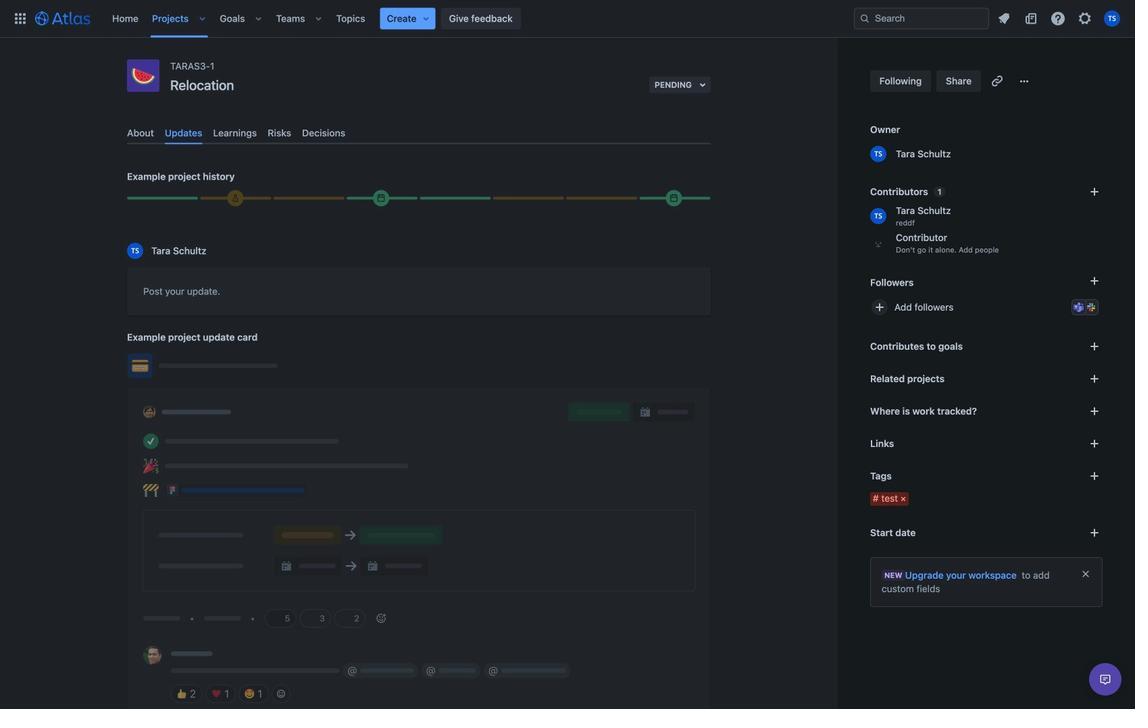 Task type: locate. For each thing, give the bounding box(es) containing it.
open intercom messenger image
[[1098, 672, 1114, 688]]

set start date image
[[1087, 525, 1103, 541]]

tab list
[[122, 122, 717, 144]]

banner
[[0, 0, 1136, 38]]

close tag image
[[899, 494, 909, 505]]

help image
[[1051, 10, 1067, 27]]

search image
[[860, 13, 871, 24]]

notifications image
[[996, 10, 1013, 27]]

add follower image
[[872, 299, 888, 316]]

switch to... image
[[12, 10, 28, 27]]

None search field
[[854, 8, 990, 29]]



Task type: describe. For each thing, give the bounding box(es) containing it.
msteams logo showing  channels are connected to this project image
[[1074, 302, 1085, 313]]

top element
[[8, 0, 854, 38]]

add a follower image
[[1087, 273, 1103, 289]]

slack logo showing nan channels are connected to this project image
[[1086, 302, 1097, 313]]

account image
[[1105, 10, 1121, 27]]

close banner image
[[1081, 569, 1092, 580]]

Main content area, start typing to enter text. text field
[[143, 284, 695, 305]]

settings image
[[1078, 10, 1094, 27]]

Search field
[[854, 8, 990, 29]]



Task type: vqa. For each thing, say whether or not it's contained in the screenshot.
Settings ICON
yes



